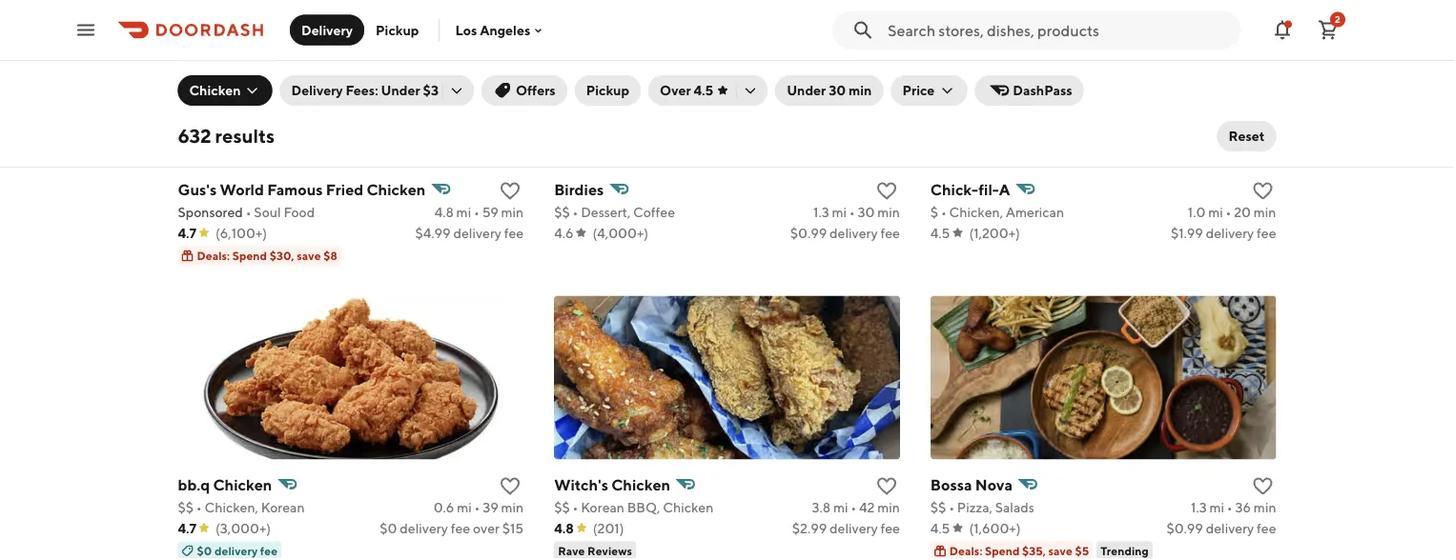 Task type: locate. For each thing, give the bounding box(es) containing it.
4.8 for 4.8
[[554, 521, 574, 537]]

1 horizontal spatial chicken,
[[949, 204, 1003, 220]]

4.7 down bb.q
[[178, 521, 196, 537]]

0 horizontal spatial 30
[[829, 82, 846, 98]]

deals: spend $30, save $8
[[197, 250, 337, 263]]

1 horizontal spatial deals:
[[950, 545, 983, 559]]

mi
[[456, 204, 471, 220], [832, 204, 847, 220], [1208, 204, 1223, 220], [457, 500, 472, 516], [833, 500, 848, 516], [1210, 500, 1225, 516]]

0 vertical spatial chicken,
[[949, 204, 1003, 220]]

deals: down (6,100+)
[[197, 250, 230, 263]]

delivery button
[[290, 15, 364, 45]]

0 horizontal spatial save
[[297, 250, 321, 263]]

$0.99
[[790, 225, 827, 241], [1167, 521, 1203, 537]]

chicken, down bb.q chicken
[[205, 500, 258, 516]]

gus's
[[178, 180, 217, 199]]

0 vertical spatial 30
[[829, 82, 846, 98]]

korean up (201)
[[581, 500, 625, 516]]

chick-fil-a
[[931, 180, 1010, 199]]

chicken up $$ • chicken, korean
[[213, 476, 272, 494]]

mi up $4.99 delivery fee
[[456, 204, 471, 220]]

0 vertical spatial $0.99 delivery fee
[[790, 225, 900, 241]]

pizza,
[[957, 500, 993, 516]]

4.5 down bossa
[[931, 521, 950, 537]]

click to add this store to your saved list image up 1.0 mi • 20 min
[[1252, 180, 1275, 203]]

4.5 for bossa nova
[[931, 521, 950, 537]]

$4.99
[[415, 225, 451, 241]]

$1.99 delivery fee
[[1171, 225, 1276, 241]]

1 vertical spatial spend
[[985, 545, 1020, 559]]

59
[[482, 204, 498, 220]]

• down bb.q
[[196, 500, 202, 516]]

click to add this store to your saved list image up 3.8 mi • 42 min
[[875, 476, 898, 498]]

$0.99 delivery fee down 1.3 mi • 30 min on the right of page
[[790, 225, 900, 241]]

0.6 mi • 39 min
[[434, 500, 524, 516]]

click to add this store to your saved list image for birdies
[[875, 180, 898, 203]]

$4.99 delivery fee
[[415, 225, 524, 241]]

deals: down (1,600+)
[[950, 545, 983, 559]]

delivery inside delivery button
[[301, 22, 353, 38]]

$$ • korean bbq, chicken
[[554, 500, 714, 516]]

1 horizontal spatial under
[[787, 82, 826, 98]]

under 30 min
[[787, 82, 872, 98]]

0 vertical spatial deals:
[[197, 250, 230, 263]]

click to add this store to your saved list image for bossa nova
[[1252, 476, 1275, 498]]

min right 59
[[501, 204, 524, 220]]

delivery left fees:
[[291, 82, 343, 98]]

spend down (6,100+)
[[232, 250, 267, 263]]

30 left price
[[829, 82, 846, 98]]

2 vertical spatial 4.5
[[931, 521, 950, 537]]

1 4.7 from the top
[[178, 225, 196, 241]]

$0.99 delivery fee for birdies
[[790, 225, 900, 241]]

• down bossa
[[949, 500, 955, 516]]

$$ down bb.q
[[178, 500, 194, 516]]

$30,
[[270, 250, 294, 263]]

1 vertical spatial $0.99
[[1167, 521, 1203, 537]]

(4,000+)
[[593, 225, 649, 241]]

632 results
[[178, 125, 275, 147]]

$0.99 down 1.3 mi • 36 min
[[1167, 521, 1203, 537]]

1 horizontal spatial 1.3
[[1191, 500, 1207, 516]]

click to add this store to your saved list image
[[499, 180, 522, 203], [1252, 180, 1275, 203], [875, 476, 898, 498], [1252, 476, 1275, 498]]

0 vertical spatial 4.7
[[178, 225, 196, 241]]

bb.q
[[178, 476, 210, 494]]

bbq,
[[627, 500, 660, 516]]

click to add this store to your saved list image up 1.3 mi • 36 min
[[1252, 476, 1275, 498]]

fee down 1.3 mi • 36 min
[[1257, 521, 1276, 537]]

4.8
[[435, 204, 454, 220], [554, 521, 574, 537]]

30 left $
[[858, 204, 875, 220]]

save left $5
[[1049, 545, 1073, 559]]

0 horizontal spatial $0.99 delivery fee
[[790, 225, 900, 241]]

delivery down 4.8 mi • 59 min
[[453, 225, 502, 241]]

1 horizontal spatial save
[[1049, 545, 1073, 559]]

chicken up 632 results
[[189, 82, 241, 98]]

$0.99 delivery fee for bossa nova
[[1167, 521, 1276, 537]]

delivery down 1.0 mi • 20 min
[[1206, 225, 1254, 241]]

min left $
[[878, 204, 900, 220]]

4.5 down $
[[931, 225, 950, 241]]

pickup up delivery fees: under $3
[[376, 22, 419, 38]]

$$
[[554, 204, 570, 220], [178, 500, 194, 516], [554, 500, 570, 516], [931, 500, 946, 516]]

birdies
[[554, 180, 604, 199]]

36
[[1235, 500, 1251, 516]]

fee down 3.8 mi • 42 min
[[881, 521, 900, 537]]

4.7
[[178, 225, 196, 241], [178, 521, 196, 537]]

rave reviews
[[558, 545, 632, 559]]

0 vertical spatial 4.8
[[435, 204, 454, 220]]

mi left $
[[832, 204, 847, 220]]

$0.99 down 1.3 mi • 30 min on the right of page
[[790, 225, 827, 241]]

sponsored
[[178, 204, 243, 220]]

0 vertical spatial spend
[[232, 250, 267, 263]]

4.8 up rave
[[554, 521, 574, 537]]

1 vertical spatial pickup button
[[575, 75, 641, 106]]

delivery for delivery fees: under $3
[[291, 82, 343, 98]]

reset button
[[1217, 121, 1276, 152]]

2 button
[[1309, 11, 1347, 49]]

korean up (3,000+)
[[261, 500, 305, 516]]

$$ down the witch's
[[554, 500, 570, 516]]

delivery up fees:
[[301, 22, 353, 38]]

1 vertical spatial $0.99 delivery fee
[[1167, 521, 1276, 537]]

1 vertical spatial click to add this store to your saved list image
[[499, 476, 522, 498]]

fee for bossa nova
[[1257, 521, 1276, 537]]

0 horizontal spatial under
[[381, 82, 420, 98]]

pickup
[[376, 22, 419, 38], [586, 82, 630, 98]]

$$ up 4.6
[[554, 204, 570, 220]]

• left $
[[849, 204, 855, 220]]

under
[[381, 82, 420, 98], [787, 82, 826, 98]]

0 horizontal spatial 1.3
[[813, 204, 829, 220]]

pickup button up delivery fees: under $3
[[364, 15, 430, 45]]

angeles
[[480, 22, 531, 38]]

chicken, down 'chick-fil-a'
[[949, 204, 1003, 220]]

spend
[[232, 250, 267, 263], [985, 545, 1020, 559]]

$$ • chicken, korean
[[178, 500, 305, 516]]

fee down 4.8 mi • 59 min
[[504, 225, 524, 241]]

1.3
[[813, 204, 829, 220], [1191, 500, 1207, 516]]

over
[[473, 521, 500, 537]]

$2.99 delivery fee
[[792, 521, 900, 537]]

1 korean from the left
[[261, 500, 305, 516]]

(6,100+)
[[216, 225, 267, 241]]

0 vertical spatial 4.5
[[694, 82, 714, 98]]

save for $8
[[297, 250, 321, 263]]

spend for $35,
[[985, 545, 1020, 559]]

0 vertical spatial pickup
[[376, 22, 419, 38]]

$$ for bossa nova
[[931, 500, 946, 516]]

fee for witch's chicken
[[881, 521, 900, 537]]

$$ down bossa
[[931, 500, 946, 516]]

30
[[829, 82, 846, 98], [858, 204, 875, 220]]

3.8
[[812, 500, 831, 516]]

39
[[483, 500, 498, 516]]

4.5 right over
[[694, 82, 714, 98]]

mi for witch's chicken
[[833, 500, 848, 516]]

mi for bb.q chicken
[[457, 500, 472, 516]]

1 vertical spatial delivery
[[291, 82, 343, 98]]

fee left over at bottom
[[451, 521, 470, 537]]

delivery down 0.6
[[400, 521, 448, 537]]

pickup button left over
[[575, 75, 641, 106]]

delivery down 3.8 mi • 42 min
[[830, 521, 878, 537]]

mi right 1.0
[[1208, 204, 1223, 220]]

delivery fees: under $3
[[291, 82, 439, 98]]

0 horizontal spatial 4.8
[[435, 204, 454, 220]]

1 horizontal spatial $0.99
[[1167, 521, 1203, 537]]

fried
[[326, 180, 364, 199]]

1.0
[[1188, 204, 1206, 220]]

click to add this store to your saved list image up 1.3 mi • 30 min on the right of page
[[875, 180, 898, 203]]

min right "42"
[[878, 500, 900, 516]]

click to add this store to your saved list image up 0.6 mi • 39 min
[[499, 476, 522, 498]]

mi right 3.8
[[833, 500, 848, 516]]

chicken up bbq,
[[612, 476, 670, 494]]

0 horizontal spatial pickup button
[[364, 15, 430, 45]]

2 4.7 from the top
[[178, 521, 196, 537]]

$0.99 for birdies
[[790, 225, 827, 241]]

$0.99 delivery fee down 1.3 mi • 36 min
[[1167, 521, 1276, 537]]

under inside button
[[787, 82, 826, 98]]

0 horizontal spatial chicken,
[[205, 500, 258, 516]]

min for bb.q chicken
[[501, 500, 524, 516]]

min right the 20
[[1254, 204, 1276, 220]]

2 under from the left
[[787, 82, 826, 98]]

chicken
[[189, 82, 241, 98], [367, 180, 426, 199], [213, 476, 272, 494], [612, 476, 670, 494], [663, 500, 714, 516]]

min for gus's world famous fried chicken
[[501, 204, 524, 220]]

min up $15
[[501, 500, 524, 516]]

(1,600+)
[[969, 521, 1021, 537]]

fee
[[504, 225, 524, 241], [881, 225, 900, 241], [1257, 225, 1276, 241], [451, 521, 470, 537], [881, 521, 900, 537], [1257, 521, 1276, 537], [260, 545, 278, 559]]

korean
[[261, 500, 305, 516], [581, 500, 625, 516]]

min right 36
[[1254, 500, 1276, 516]]

0 vertical spatial save
[[297, 250, 321, 263]]

0 vertical spatial 1.3
[[813, 204, 829, 220]]

results
[[215, 125, 275, 147]]

mi right 0.6
[[457, 500, 472, 516]]

(1,200+)
[[969, 225, 1020, 241]]

delivery down 1.3 mi • 36 min
[[1206, 521, 1254, 537]]

1 under from the left
[[381, 82, 420, 98]]

dessert,
[[581, 204, 631, 220]]

1 horizontal spatial 4.8
[[554, 521, 574, 537]]

pickup left over
[[586, 82, 630, 98]]

0 vertical spatial click to add this store to your saved list image
[[875, 180, 898, 203]]

•
[[246, 204, 251, 220], [474, 204, 480, 220], [573, 204, 578, 220], [849, 204, 855, 220], [941, 204, 947, 220], [1226, 204, 1232, 220], [196, 500, 202, 516], [474, 500, 480, 516], [573, 500, 578, 516], [851, 500, 856, 516], [949, 500, 955, 516], [1227, 500, 1233, 516]]

$$ for witch's chicken
[[554, 500, 570, 516]]

1 horizontal spatial click to add this store to your saved list image
[[875, 180, 898, 203]]

0 vertical spatial delivery
[[301, 22, 353, 38]]

fil-
[[979, 180, 999, 199]]

1 vertical spatial 1.3
[[1191, 500, 1207, 516]]

$​0
[[380, 521, 397, 537]]

click to add this store to your saved list image
[[875, 180, 898, 203], [499, 476, 522, 498]]

$0
[[197, 545, 212, 559]]

delivery for birdies
[[830, 225, 878, 241]]

delivery for bossa nova
[[1206, 521, 1254, 537]]

• left 59
[[474, 204, 480, 220]]

4.8 for 4.8 mi • 59 min
[[435, 204, 454, 220]]

$$ • pizza, salads
[[931, 500, 1035, 516]]

click to add this store to your saved list image for gus's world famous fried chicken
[[499, 180, 522, 203]]

1 vertical spatial 4.7
[[178, 521, 196, 537]]

4.7 down the sponsored
[[178, 225, 196, 241]]

1 vertical spatial deals:
[[950, 545, 983, 559]]

save left $8
[[297, 250, 321, 263]]

american
[[1006, 204, 1064, 220]]

chicken inside button
[[189, 82, 241, 98]]

4.5 inside button
[[694, 82, 714, 98]]

price
[[903, 82, 935, 98]]

1 vertical spatial 4.5
[[931, 225, 950, 241]]

$$ for bb.q chicken
[[178, 500, 194, 516]]

fee down 1.0 mi • 20 min
[[1257, 225, 1276, 241]]

delivery down 1.3 mi • 30 min on the right of page
[[830, 225, 878, 241]]

1.3 for birdies
[[813, 204, 829, 220]]

$ • chicken, american
[[931, 204, 1064, 220]]

click to add this store to your saved list image up 4.8 mi • 59 min
[[499, 180, 522, 203]]

fee for gus's world famous fried chicken
[[504, 225, 524, 241]]

min left price
[[849, 82, 872, 98]]

1 vertical spatial pickup
[[586, 82, 630, 98]]

mi for gus's world famous fried chicken
[[456, 204, 471, 220]]

2 korean from the left
[[581, 500, 625, 516]]

$0.99 delivery fee
[[790, 225, 900, 241], [1167, 521, 1276, 537]]

1 horizontal spatial spend
[[985, 545, 1020, 559]]

0 vertical spatial $0.99
[[790, 225, 827, 241]]

4.8 up $4.99
[[435, 204, 454, 220]]

0 horizontal spatial spend
[[232, 250, 267, 263]]

delivery
[[301, 22, 353, 38], [291, 82, 343, 98]]

0 vertical spatial pickup button
[[364, 15, 430, 45]]

nova
[[975, 476, 1013, 494]]

1 horizontal spatial korean
[[581, 500, 625, 516]]

0 horizontal spatial korean
[[261, 500, 305, 516]]

fee down 1.3 mi • 30 min on the right of page
[[881, 225, 900, 241]]

0 horizontal spatial deals:
[[197, 250, 230, 263]]

fees:
[[346, 82, 378, 98]]

min
[[849, 82, 872, 98], [501, 204, 524, 220], [878, 204, 900, 220], [1254, 204, 1276, 220], [501, 500, 524, 516], [878, 500, 900, 516], [1254, 500, 1276, 516]]

1 horizontal spatial $0.99 delivery fee
[[1167, 521, 1276, 537]]

coffee
[[633, 204, 675, 220]]

1 vertical spatial 30
[[858, 204, 875, 220]]

los
[[455, 22, 477, 38]]

1 vertical spatial save
[[1049, 545, 1073, 559]]

mi left 36
[[1210, 500, 1225, 516]]

deals:
[[197, 250, 230, 263], [950, 545, 983, 559]]

0 horizontal spatial $0.99
[[790, 225, 827, 241]]

save
[[297, 250, 321, 263], [1049, 545, 1073, 559]]

spend down (1,600+)
[[985, 545, 1020, 559]]

0 horizontal spatial click to add this store to your saved list image
[[499, 476, 522, 498]]

1 vertical spatial chicken,
[[205, 500, 258, 516]]

1 vertical spatial 4.8
[[554, 521, 574, 537]]



Task type: describe. For each thing, give the bounding box(es) containing it.
delivery for delivery
[[301, 22, 353, 38]]

delivery for witch's chicken
[[830, 521, 878, 537]]

(3,000+)
[[216, 521, 271, 537]]

reset
[[1229, 128, 1265, 144]]

dashpass button
[[975, 75, 1084, 106]]

3.8 mi • 42 min
[[812, 500, 900, 516]]

4.6
[[554, 225, 574, 241]]

notification bell image
[[1271, 19, 1294, 41]]

delivery for bb.q chicken
[[400, 521, 448, 537]]

fee down (3,000+)
[[260, 545, 278, 559]]

mi for birdies
[[832, 204, 847, 220]]

4.8 mi • 59 min
[[435, 204, 524, 220]]

42
[[859, 500, 875, 516]]

rave
[[558, 545, 585, 559]]

4.5 for chick-fil-a
[[931, 225, 950, 241]]

2
[[1335, 14, 1341, 25]]

world
[[220, 180, 264, 199]]

chick-
[[931, 180, 979, 199]]

• down the witch's
[[573, 500, 578, 516]]

20
[[1234, 204, 1251, 220]]

reviews
[[588, 545, 632, 559]]

4.7 for bb.q chicken
[[178, 521, 196, 537]]

offers button
[[482, 75, 567, 106]]

chicken right bbq,
[[663, 500, 714, 516]]

1 items, open order cart image
[[1317, 19, 1340, 41]]

fee for chick-fil-a
[[1257, 225, 1276, 241]]

salads
[[995, 500, 1035, 516]]

$0 delivery fee
[[197, 545, 278, 559]]

min for witch's chicken
[[878, 500, 900, 516]]

Store search: begin typing to search for stores available on DoorDash text field
[[888, 20, 1229, 41]]

$​0 delivery fee over $15
[[380, 521, 524, 537]]

1.3 for bossa nova
[[1191, 500, 1207, 516]]

witch's
[[554, 476, 608, 494]]

• left "42"
[[851, 500, 856, 516]]

• left the 20
[[1226, 204, 1232, 220]]

bb.q chicken
[[178, 476, 272, 494]]

chicken, for chicken
[[205, 500, 258, 516]]

deals: spend $35, save $5
[[950, 545, 1089, 559]]

bossa nova
[[931, 476, 1013, 494]]

over 4.5
[[660, 82, 714, 98]]

deals: for deals: spend $30, save $8
[[197, 250, 230, 263]]

fee for birdies
[[881, 225, 900, 241]]

mi for bossa nova
[[1210, 500, 1225, 516]]

click to add this store to your saved list image for bb.q chicken
[[499, 476, 522, 498]]

over
[[660, 82, 691, 98]]

offers
[[516, 82, 556, 98]]

• left 36
[[1227, 500, 1233, 516]]

click to add this store to your saved list image for chick-fil-a
[[1252, 180, 1275, 203]]

open menu image
[[74, 19, 97, 41]]

1 horizontal spatial pickup
[[586, 82, 630, 98]]

1 horizontal spatial pickup button
[[575, 75, 641, 106]]

sponsored • soul food
[[178, 204, 315, 220]]

$3
[[423, 82, 439, 98]]

• left 39
[[474, 500, 480, 516]]

1.3 mi • 30 min
[[813, 204, 900, 220]]

los angeles button
[[455, 22, 546, 38]]

1 horizontal spatial 30
[[858, 204, 875, 220]]

delivery for chick-fil-a
[[1206, 225, 1254, 241]]

30 inside the under 30 min button
[[829, 82, 846, 98]]

save for $5
[[1049, 545, 1073, 559]]

min for birdies
[[878, 204, 900, 220]]

a
[[999, 180, 1010, 199]]

$$ for birdies
[[554, 204, 570, 220]]

632
[[178, 125, 211, 147]]

soul
[[254, 204, 281, 220]]

delivery for gus's world famous fried chicken
[[453, 225, 502, 241]]

min for bossa nova
[[1254, 500, 1276, 516]]

$1.99
[[1171, 225, 1203, 241]]

price button
[[891, 75, 967, 106]]

chicken button
[[178, 75, 272, 106]]

deals: for deals: spend $35, save $5
[[950, 545, 983, 559]]

• down birdies
[[573, 204, 578, 220]]

mi for chick-fil-a
[[1208, 204, 1223, 220]]

$$ • dessert, coffee
[[554, 204, 675, 220]]

• right $
[[941, 204, 947, 220]]

$35,
[[1022, 545, 1046, 559]]

min for chick-fil-a
[[1254, 204, 1276, 220]]

under 30 min button
[[775, 75, 883, 106]]

click to add this store to your saved list image for witch's chicken
[[875, 476, 898, 498]]

1.3 mi • 36 min
[[1191, 500, 1276, 516]]

over 4.5 button
[[649, 75, 768, 106]]

0.6
[[434, 500, 454, 516]]

dashpass
[[1013, 82, 1073, 98]]

fee for bb.q chicken
[[451, 521, 470, 537]]

bossa
[[931, 476, 972, 494]]

witch's chicken
[[554, 476, 670, 494]]

$
[[931, 204, 938, 220]]

chicken, for fil-
[[949, 204, 1003, 220]]

• left soul
[[246, 204, 251, 220]]

los angeles
[[455, 22, 531, 38]]

trending
[[1101, 545, 1149, 559]]

famous
[[267, 180, 323, 199]]

gus's world famous fried chicken
[[178, 180, 426, 199]]

4.7 for gus's world famous fried chicken
[[178, 225, 196, 241]]

$0.99 for bossa nova
[[1167, 521, 1203, 537]]

1.0 mi • 20 min
[[1188, 204, 1276, 220]]

0 horizontal spatial pickup
[[376, 22, 419, 38]]

food
[[284, 204, 315, 220]]

chicken right fried
[[367, 180, 426, 199]]

$2.99
[[792, 521, 827, 537]]

delivery down (3,000+)
[[215, 545, 258, 559]]

spend for $30,
[[232, 250, 267, 263]]

$15
[[502, 521, 524, 537]]

min inside button
[[849, 82, 872, 98]]

$8
[[323, 250, 337, 263]]

$5
[[1075, 545, 1089, 559]]

(201)
[[593, 521, 624, 537]]



Task type: vqa. For each thing, say whether or not it's contained in the screenshot.
'individual'
no



